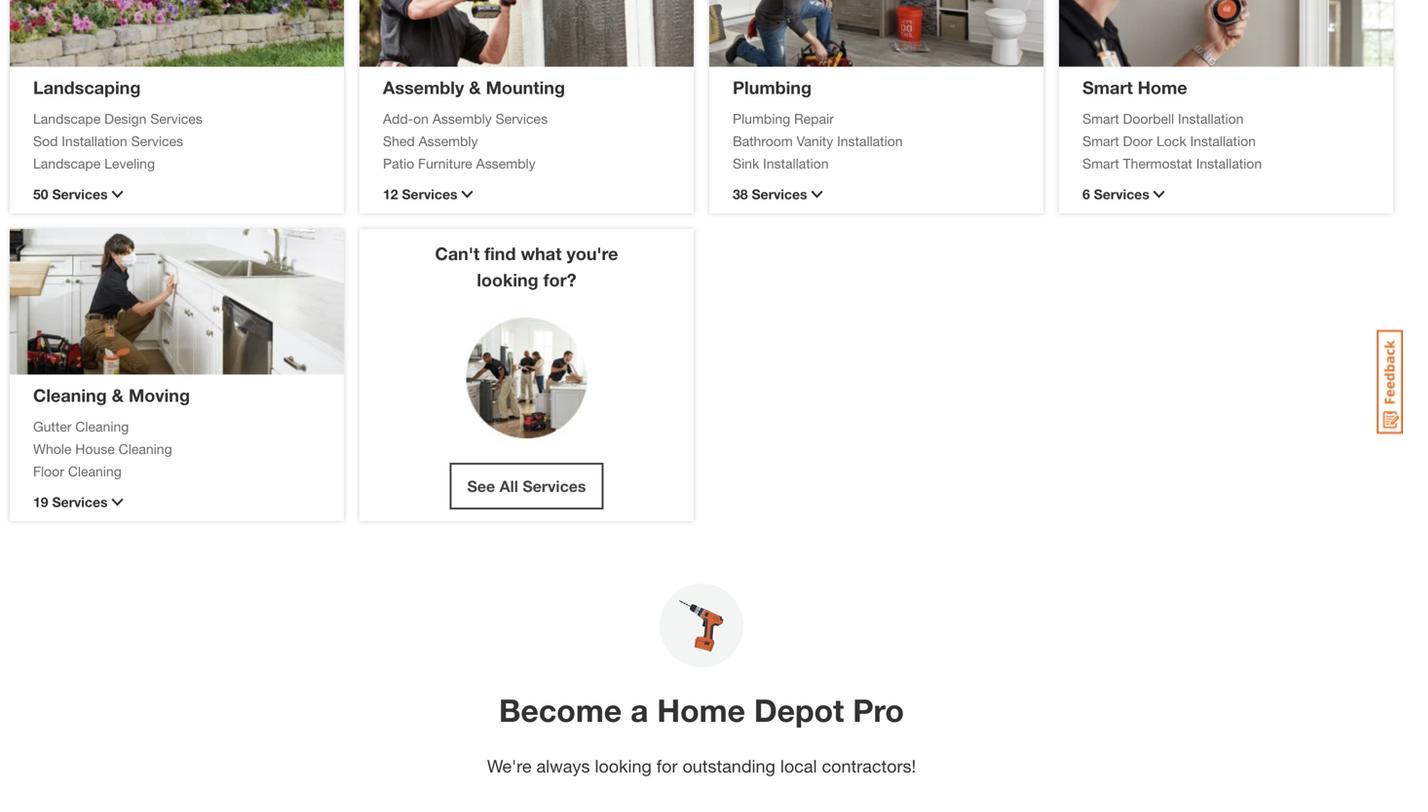 Task type: describe. For each thing, give the bounding box(es) containing it.
repair
[[794, 111, 834, 127]]

gutter cleaning link
[[33, 417, 321, 437]]

always
[[536, 756, 590, 777]]

vanity
[[797, 133, 833, 149]]

thermostat
[[1123, 155, 1192, 171]]

installation inside landscape design services sod installation services landscape leveling
[[62, 133, 127, 149]]

assembly down assembly & mounting
[[432, 111, 492, 127]]

bathroom
[[733, 133, 793, 149]]

whole house cleaning link
[[33, 439, 321, 459]]

become
[[499, 692, 622, 729]]

assembly & mounting
[[383, 77, 565, 98]]

cleaning & moving
[[33, 385, 190, 406]]

add-
[[383, 111, 413, 127]]

plumbing repair link
[[733, 109, 1020, 129]]

we're always looking for outstanding local contractors!
[[487, 756, 916, 777]]

landscaping
[[33, 77, 141, 98]]

assembly up furniture
[[419, 133, 478, 149]]

installation up smart door lock installation link
[[1178, 111, 1244, 127]]

services down landscape design services link
[[131, 133, 183, 149]]

38
[[733, 186, 748, 202]]

services inside button
[[752, 186, 807, 202]]

cordless electric drill image
[[660, 584, 743, 667]]

smart home link
[[1082, 77, 1187, 98]]

what
[[521, 243, 562, 264]]

50 services
[[33, 186, 108, 202]]

can't
[[435, 243, 480, 264]]

services right '19'
[[52, 494, 108, 510]]

furniture
[[418, 155, 472, 171]]

services down furniture
[[402, 186, 457, 202]]

& for mounting
[[469, 77, 481, 98]]

smart door lock installation link
[[1082, 131, 1370, 152]]

installation down vanity
[[763, 155, 829, 171]]

shed
[[383, 133, 415, 149]]

plumbing repair bathroom vanity installation sink installation
[[733, 111, 903, 171]]

19 services button
[[33, 492, 321, 512]]

1 horizontal spatial looking
[[595, 756, 652, 777]]

services right 6
[[1094, 186, 1149, 202]]

gutter cleaning whole house cleaning floor cleaning
[[33, 418, 172, 479]]

& for moving
[[112, 385, 124, 406]]

installation down smart doorbell installation link
[[1190, 133, 1256, 149]]

sink installation link
[[733, 153, 1020, 174]]

lock
[[1156, 133, 1186, 149]]

gutter
[[33, 418, 72, 435]]

assembly & mounting link
[[383, 77, 565, 98]]

3 smart from the top
[[1082, 133, 1119, 149]]

landscape design services link
[[33, 109, 321, 129]]

whole
[[33, 441, 72, 457]]

we're
[[487, 756, 531, 777]]

4 smart from the top
[[1082, 155, 1119, 171]]

pro
[[853, 692, 904, 729]]

for?
[[543, 269, 576, 290]]

shed assembly link
[[383, 131, 670, 152]]

landscaping link
[[33, 77, 141, 98]]

local
[[780, 756, 817, 777]]

add-on assembly services shed assembly patio furniture assembly
[[383, 111, 548, 171]]

services up sod installation services link at the left top
[[150, 111, 202, 127]]



Task type: locate. For each thing, give the bounding box(es) containing it.
cleaning up the house
[[75, 418, 129, 435]]

floor cleaning link
[[33, 461, 321, 482]]

50 services button
[[33, 184, 321, 205]]

smart up "doorbell"
[[1082, 77, 1133, 98]]

home up "doorbell"
[[1138, 77, 1187, 98]]

12
[[383, 186, 398, 202]]

leveling
[[104, 155, 155, 171]]

patio furniture assembly link
[[383, 153, 670, 174]]

cleaning down the house
[[68, 463, 122, 479]]

moving
[[129, 385, 190, 406]]

1 vertical spatial looking
[[595, 756, 652, 777]]

plumbing inside plumbing repair bathroom vanity installation sink installation
[[733, 111, 790, 127]]

a
[[630, 692, 648, 729]]

landscape up sod on the left of the page
[[33, 111, 101, 127]]

services right all
[[523, 477, 586, 495]]

smart thermostat installation link
[[1082, 153, 1370, 174]]

2 plumbing from the top
[[733, 111, 790, 127]]

plumbing link
[[733, 77, 812, 98]]

1 smart from the top
[[1082, 77, 1133, 98]]

services up shed assembly "link"
[[496, 111, 548, 127]]

smart doorbell installation smart door lock installation smart thermostat installation
[[1082, 111, 1262, 171]]

all
[[499, 477, 518, 495]]

19 services
[[33, 494, 108, 510]]

6
[[1082, 186, 1090, 202]]

0 vertical spatial &
[[469, 77, 481, 98]]

1 vertical spatial plumbing
[[733, 111, 790, 127]]

cleaning up gutter
[[33, 385, 107, 406]]

cleaning
[[33, 385, 107, 406], [75, 418, 129, 435], [119, 441, 172, 457], [68, 463, 122, 479]]

1 horizontal spatial home
[[1138, 77, 1187, 98]]

landscape leveling link
[[33, 153, 321, 174]]

smart up 6
[[1082, 155, 1119, 171]]

door
[[1123, 133, 1153, 149]]

outstanding
[[682, 756, 775, 777]]

assembly
[[383, 77, 464, 98], [432, 111, 492, 127], [419, 133, 478, 149], [476, 155, 536, 171]]

plumbing up repair
[[733, 77, 812, 98]]

50
[[33, 186, 48, 202]]

1 plumbing from the top
[[733, 77, 812, 98]]

& left "moving"
[[112, 385, 124, 406]]

smart home
[[1082, 77, 1187, 98]]

see all services
[[467, 477, 586, 495]]

installation down design on the top of the page
[[62, 133, 127, 149]]

looking left for
[[595, 756, 652, 777]]

find
[[484, 243, 516, 264]]

1 vertical spatial &
[[112, 385, 124, 406]]

19
[[33, 494, 48, 510]]

smart left door at the right of page
[[1082, 133, 1119, 149]]

plumbing for plumbing repair bathroom vanity installation sink installation
[[733, 111, 790, 127]]

on
[[413, 111, 429, 127]]

looking inside can't find what you're looking for?
[[477, 269, 538, 290]]

0 vertical spatial plumbing
[[733, 77, 812, 98]]

&
[[469, 77, 481, 98], [112, 385, 124, 406]]

1 vertical spatial home
[[657, 692, 745, 729]]

landscape design services sod installation services landscape leveling
[[33, 111, 202, 171]]

bathroom vanity installation link
[[733, 131, 1020, 152]]

home up we're always looking for outstanding local contractors!
[[657, 692, 745, 729]]

1 vertical spatial landscape
[[33, 155, 101, 171]]

depot
[[754, 692, 844, 729]]

38 services button
[[733, 184, 1020, 205]]

services inside add-on assembly services shed assembly patio furniture assembly
[[496, 111, 548, 127]]

doorbell
[[1123, 111, 1174, 127]]

see
[[467, 477, 495, 495]]

1 landscape from the top
[[33, 111, 101, 127]]

you're
[[567, 243, 618, 264]]

12 services
[[383, 186, 457, 202]]

installation
[[1178, 111, 1244, 127], [62, 133, 127, 149], [837, 133, 903, 149], [1190, 133, 1256, 149], [763, 155, 829, 171], [1196, 155, 1262, 171]]

design
[[104, 111, 147, 127]]

0 horizontal spatial looking
[[477, 269, 538, 290]]

patio
[[383, 155, 414, 171]]

smart down smart home on the top right
[[1082, 111, 1119, 127]]

0 vertical spatial landscape
[[33, 111, 101, 127]]

house
[[75, 441, 115, 457]]

services right 38
[[752, 186, 807, 202]]

assembly up on
[[383, 77, 464, 98]]

looking down find
[[477, 269, 538, 290]]

can't find what you're looking for?
[[435, 243, 618, 290]]

sod installation services link
[[33, 131, 321, 152]]

mounting
[[486, 77, 565, 98]]

2 landscape from the top
[[33, 155, 101, 171]]

add-on assembly services link
[[383, 109, 670, 129]]

38 services
[[733, 186, 807, 202]]

0 vertical spatial home
[[1138, 77, 1187, 98]]

2 smart from the top
[[1082, 111, 1119, 127]]

6 services
[[1082, 186, 1149, 202]]

see all services button
[[450, 463, 604, 510]]

sink
[[733, 155, 759, 171]]

feedback link image
[[1377, 329, 1403, 435]]

installation down the plumbing repair link
[[837, 133, 903, 149]]

1 horizontal spatial &
[[469, 77, 481, 98]]

0 horizontal spatial &
[[112, 385, 124, 406]]

6 services button
[[1082, 184, 1370, 205]]

sod
[[33, 133, 58, 149]]

cleaning down gutter cleaning link
[[119, 441, 172, 457]]

12 services button
[[383, 184, 670, 205]]

services
[[150, 111, 202, 127], [496, 111, 548, 127], [131, 133, 183, 149], [52, 186, 108, 202], [402, 186, 457, 202], [752, 186, 807, 202], [1094, 186, 1149, 202], [523, 477, 586, 495], [52, 494, 108, 510]]

plumbing for plumbing
[[733, 77, 812, 98]]

0 horizontal spatial home
[[657, 692, 745, 729]]

home
[[1138, 77, 1187, 98], [657, 692, 745, 729]]

installation down smart door lock installation link
[[1196, 155, 1262, 171]]

floor
[[33, 463, 64, 479]]

cleaning & moving link
[[33, 385, 190, 406]]

plumbing
[[733, 77, 812, 98], [733, 111, 790, 127]]

smart doorbell installation link
[[1082, 109, 1370, 129]]

landscape
[[33, 111, 101, 127], [33, 155, 101, 171]]

assembly down shed assembly "link"
[[476, 155, 536, 171]]

for
[[656, 756, 678, 777]]

contractors!
[[822, 756, 916, 777]]

smart
[[1082, 77, 1133, 98], [1082, 111, 1119, 127], [1082, 133, 1119, 149], [1082, 155, 1119, 171]]

looking
[[477, 269, 538, 290], [595, 756, 652, 777]]

landscape up 50 services
[[33, 155, 101, 171]]

plumbing up bathroom
[[733, 111, 790, 127]]

0 vertical spatial looking
[[477, 269, 538, 290]]

become a home depot pro
[[499, 692, 904, 729]]

& left mounting
[[469, 77, 481, 98]]

services right 50
[[52, 186, 108, 202]]



Task type: vqa. For each thing, say whether or not it's contained in the screenshot.
the top Mattress
no



